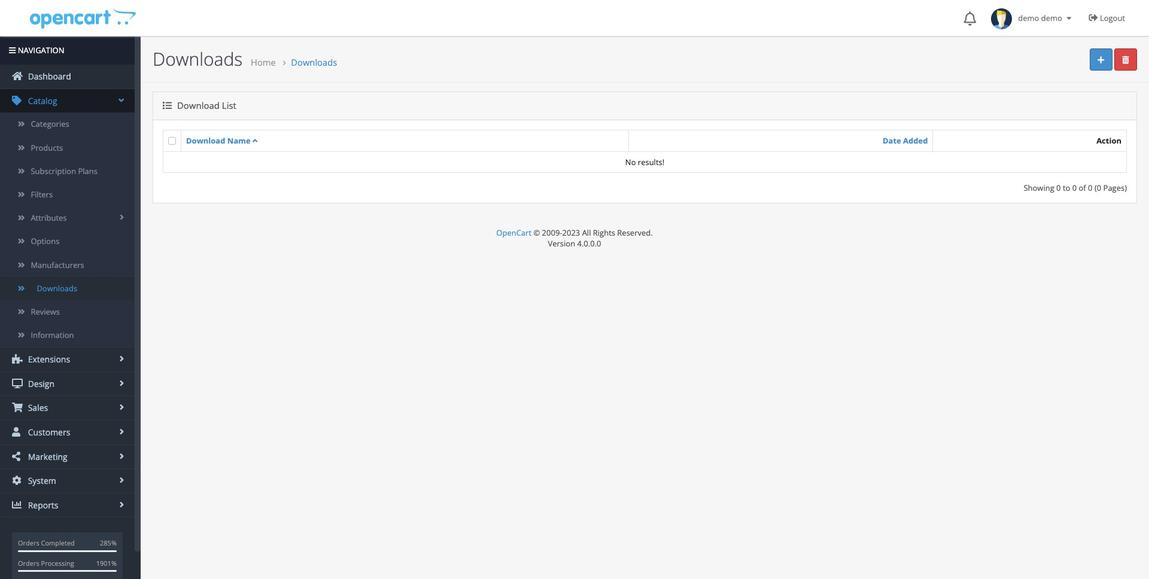 Task type: describe. For each thing, give the bounding box(es) containing it.
system link
[[0, 469, 135, 493]]

attributes link
[[0, 207, 135, 230]]

0 horizontal spatial downloads link
[[0, 277, 135, 300]]

attributes
[[31, 213, 67, 223]]

1 horizontal spatial downloads link
[[291, 56, 337, 68]]

completed
[[41, 539, 75, 548]]

caret down image
[[1064, 14, 1074, 22]]

categories link
[[0, 113, 135, 136]]

opencart © 2009-2023 all rights reserved. version 4.0.0.0
[[496, 228, 653, 249]]

home image
[[12, 71, 23, 81]]

reviews link
[[0, 300, 135, 324]]

orders processing
[[18, 559, 74, 568]]

plans
[[78, 166, 98, 176]]

home link
[[251, 56, 276, 68]]

orders for orders processing
[[18, 559, 39, 568]]

(0
[[1095, 183, 1101, 193]]

subscription plans
[[31, 166, 98, 176]]

extensions link
[[0, 348, 135, 372]]

bars image
[[9, 47, 16, 54]]

puzzle piece image
[[12, 354, 23, 364]]

cog image
[[12, 476, 23, 486]]

orders for orders completed
[[18, 539, 39, 548]]

added
[[903, 135, 928, 146]]

all
[[582, 228, 591, 238]]

opencart link
[[496, 228, 531, 238]]

products
[[31, 142, 63, 153]]

filters
[[31, 189, 53, 200]]

sales
[[26, 402, 48, 414]]

1 0 from the left
[[1056, 183, 1061, 193]]

download name link
[[186, 135, 257, 146]]

dashboard
[[26, 71, 71, 82]]

marketing
[[26, 451, 67, 462]]

date
[[883, 135, 901, 146]]

download for download name
[[186, 135, 225, 146]]

subscription plans link
[[0, 160, 135, 183]]

3 0 from the left
[[1088, 183, 1093, 193]]

version
[[548, 238, 575, 249]]

bell image
[[964, 11, 976, 26]]

customers
[[26, 427, 70, 438]]

opencart
[[496, 228, 531, 238]]

pages)
[[1103, 183, 1127, 193]]

user image
[[12, 427, 23, 437]]

download list
[[175, 100, 236, 111]]

design
[[26, 378, 55, 390]]

customers link
[[0, 421, 135, 444]]

2023
[[562, 228, 580, 238]]

2009-
[[542, 228, 562, 238]]

downloads for downloads link to the right
[[291, 56, 337, 68]]

date added
[[883, 135, 928, 146]]

rights
[[593, 228, 615, 238]]

sign out alt image
[[1089, 13, 1098, 22]]

manufacturers
[[31, 259, 84, 270]]

opencart image
[[28, 7, 136, 29]]

reviews
[[31, 306, 60, 317]]

list
[[222, 100, 236, 111]]

delete image
[[1122, 56, 1129, 64]]

options link
[[0, 230, 135, 253]]

2 demo from the left
[[1041, 13, 1062, 23]]

285%
[[100, 539, 117, 548]]

add new image
[[1098, 56, 1104, 64]]

system
[[26, 475, 56, 487]]



Task type: locate. For each thing, give the bounding box(es) containing it.
orders
[[18, 539, 39, 548], [18, 559, 39, 568]]

name
[[227, 135, 251, 146]]

reports link
[[0, 494, 135, 517]]

to
[[1063, 183, 1070, 193]]

demo left caret down icon
[[1041, 13, 1062, 23]]

processing
[[41, 559, 74, 568]]

demo demo link
[[985, 0, 1080, 36]]

downloads right home
[[291, 56, 337, 68]]

options
[[31, 236, 59, 247]]

download for download list
[[177, 100, 220, 111]]

1 horizontal spatial demo
[[1041, 13, 1062, 23]]

1 orders from the top
[[18, 539, 39, 548]]

products link
[[0, 136, 135, 160]]

0
[[1056, 183, 1061, 193], [1072, 183, 1077, 193], [1088, 183, 1093, 193]]

orders up orders processing
[[18, 539, 39, 548]]

showing
[[1024, 183, 1054, 193]]

date added link
[[883, 135, 928, 146]]

1 vertical spatial download
[[186, 135, 225, 146]]

©
[[534, 228, 540, 238]]

action
[[1097, 135, 1122, 146]]

demo demo image
[[991, 8, 1012, 29]]

download left list
[[177, 100, 220, 111]]

1901%
[[96, 559, 117, 568]]

downloads link right home
[[291, 56, 337, 68]]

0 vertical spatial download
[[177, 100, 220, 111]]

1 demo from the left
[[1018, 13, 1039, 23]]

list image
[[163, 101, 172, 110]]

downloads link down manufacturers
[[0, 277, 135, 300]]

2 0 from the left
[[1072, 183, 1077, 193]]

0 horizontal spatial 0
[[1056, 183, 1061, 193]]

logout link
[[1080, 0, 1137, 36]]

sales link
[[0, 396, 135, 420]]

logout
[[1100, 13, 1125, 23]]

0 left (0
[[1088, 183, 1093, 193]]

2 horizontal spatial downloads
[[291, 56, 337, 68]]

orders down 'orders completed'
[[18, 559, 39, 568]]

of
[[1079, 183, 1086, 193]]

marketing link
[[0, 445, 135, 469]]

showing 0 to 0 of 0 (0 pages)
[[1024, 183, 1127, 193]]

shopping cart image
[[12, 403, 23, 413]]

download name
[[186, 135, 251, 146]]

information link
[[0, 324, 135, 347]]

1 vertical spatial orders
[[18, 559, 39, 568]]

navigation
[[16, 45, 64, 56]]

demo demo
[[1012, 13, 1064, 23]]

categories
[[31, 119, 69, 129]]

0 horizontal spatial downloads
[[37, 283, 77, 294]]

4.0.0.0
[[577, 238, 601, 249]]

download left name
[[186, 135, 225, 146]]

orders completed
[[18, 539, 75, 548]]

downloads up download list
[[153, 47, 243, 71]]

1 horizontal spatial downloads
[[153, 47, 243, 71]]

0 vertical spatial downloads link
[[291, 56, 337, 68]]

no
[[625, 157, 636, 167]]

download
[[177, 100, 220, 111], [186, 135, 225, 146]]

downloads for the left downloads link
[[37, 283, 77, 294]]

no results!
[[625, 157, 664, 167]]

0 left of
[[1072, 183, 1077, 193]]

downloads down manufacturers
[[37, 283, 77, 294]]

catalog link
[[0, 89, 135, 113]]

2 horizontal spatial 0
[[1088, 183, 1093, 193]]

desktop image
[[12, 379, 23, 388]]

0 left to
[[1056, 183, 1061, 193]]

dashboard link
[[0, 65, 135, 88]]

subscription
[[31, 166, 76, 176]]

manufacturers link
[[0, 253, 135, 277]]

share alt image
[[12, 452, 23, 461]]

demo
[[1018, 13, 1039, 23], [1041, 13, 1062, 23]]

tag image
[[12, 96, 23, 105]]

filters link
[[0, 183, 135, 207]]

None checkbox
[[168, 137, 176, 145]]

information
[[31, 330, 74, 341]]

1 horizontal spatial 0
[[1072, 183, 1077, 193]]

home
[[251, 56, 276, 68]]

reports
[[26, 500, 58, 511]]

downloads
[[153, 47, 243, 71], [291, 56, 337, 68], [37, 283, 77, 294]]

results!
[[638, 157, 664, 167]]

2 orders from the top
[[18, 559, 39, 568]]

catalog
[[26, 95, 57, 106]]

demo right "demo demo" image
[[1018, 13, 1039, 23]]

downloads link
[[291, 56, 337, 68], [0, 277, 135, 300]]

design link
[[0, 372, 135, 396]]

chart bar image
[[12, 500, 23, 510]]

0 horizontal spatial demo
[[1018, 13, 1039, 23]]

0 vertical spatial orders
[[18, 539, 39, 548]]

reserved.
[[617, 228, 653, 238]]

1 vertical spatial downloads link
[[0, 277, 135, 300]]

extensions
[[26, 354, 70, 365]]



Task type: vqa. For each thing, say whether or not it's contained in the screenshot.
Showing
yes



